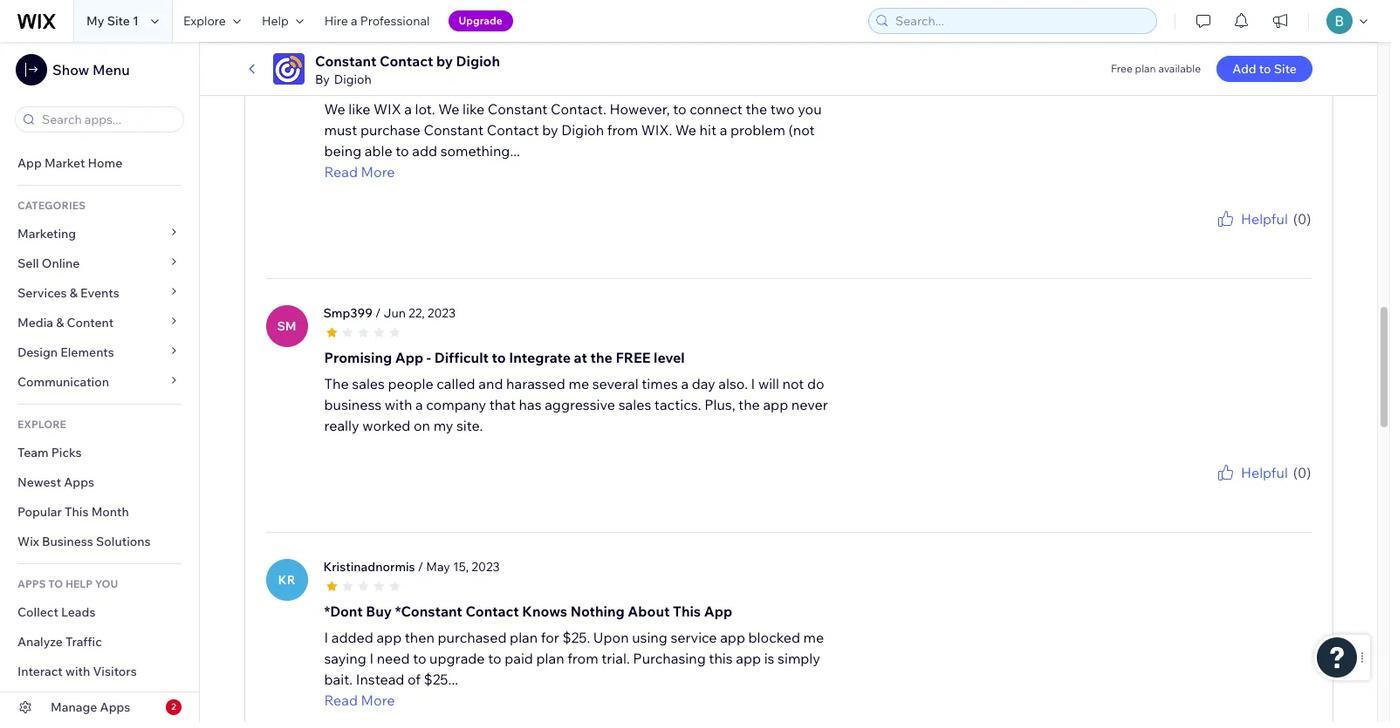 Task type: describe. For each thing, give the bounding box(es) containing it.
blocked
[[749, 629, 801, 647]]

explore
[[17, 418, 66, 431]]

read more button for from
[[324, 161, 848, 182]]

saying
[[324, 650, 367, 668]]

to left add
[[396, 142, 409, 159]]

has
[[519, 396, 542, 414]]

free
[[616, 349, 651, 366]]

design elements link
[[0, 338, 199, 368]]

purchasing
[[633, 650, 706, 668]]

on
[[414, 417, 430, 434]]

app left the is
[[736, 650, 761, 668]]

sell online link
[[0, 249, 199, 279]]

available
[[1159, 62, 1202, 75]]

a left day at bottom
[[681, 375, 689, 393]]

0 horizontal spatial sales
[[352, 375, 385, 393]]

sm
[[277, 318, 297, 334]]

sidebar element
[[0, 42, 200, 723]]

Search... field
[[891, 9, 1152, 33]]

app up need
[[377, 629, 402, 647]]

thank for we like wix a lot. we like constant contact. however, to connect the two you must purchase constant contact by digioh from wix. we hit a problem (not being able to add something...
[[1173, 229, 1203, 242]]

your for we like wix a lot. we like constant contact. however, to connect the two you must purchase constant contact by digioh from wix. we hit a problem (not being able to add something...
[[1242, 229, 1264, 242]]

helpful button for we like wix a lot. we like constant contact. however, to connect the two you must purchase constant contact by digioh from wix. we hit a problem (not being able to add something...
[[1215, 208, 1289, 229]]

by inside we are removing the app! no support from digioh we like wix a lot. we like constant contact. however, to connect the two you must purchase constant contact by digioh from wix. we hit a problem (not being able to add something... read more
[[542, 121, 558, 139]]

me inside promising app  - difficult to integrate at the free level the sales people called and harassed me several times a day also. i will not do business with a company that has aggressive sales tactics. plus, the app never really worked on my site.
[[569, 375, 589, 393]]

promising app  - difficult to integrate at the free level the sales people called and harassed me several times a day also. i will not do business with a company that has aggressive sales tactics. plus, the app never really worked on my site.
[[324, 349, 828, 434]]

1 vertical spatial the
[[591, 349, 613, 366]]

$25.
[[563, 629, 590, 647]]

day
[[692, 375, 716, 393]]

feedback for the sales people called and harassed me several times a day also. i will not do business with a company that has aggressive sales tactics. plus, the app never really worked on my site.
[[1266, 483, 1312, 496]]

knows
[[522, 603, 568, 620]]

1 horizontal spatial digioh
[[456, 52, 500, 70]]

add to site button
[[1217, 56, 1313, 82]]

something...
[[441, 142, 520, 159]]

app inside *dont buy *constant contact knows nothing about this app i added app then purchased plan for $25. upon using service app blocked me saying i need to upgrade to paid plan from trial. purchasing this app is simply bait. instead of $25... read more
[[704, 603, 733, 620]]

app inside promising app  - difficult to integrate at the free level the sales people called and harassed me several times a day also. i will not do business with a company that has aggressive sales tactics. plus, the app never really worked on my site.
[[763, 396, 789, 414]]

*dont
[[324, 603, 363, 620]]

a up on
[[416, 396, 423, 414]]

i inside promising app  - difficult to integrate at the free level the sales people called and harassed me several times a day also. i will not do business with a company that has aggressive sales tactics. plus, the app never really worked on my site.
[[751, 375, 756, 393]]

upgrade
[[459, 14, 503, 27]]

newest
[[17, 475, 61, 491]]

interact with visitors
[[17, 664, 137, 680]]

interact
[[17, 664, 63, 680]]

2023 for we are removing the app! no support from digioh
[[488, 30, 516, 46]]

apps
[[17, 578, 46, 591]]

me inside *dont buy *constant contact knows nothing about this app i added app then purchased plan for $25. upon using service app blocked me saying i need to upgrade to paid plan from trial. purchasing this app is simply bait. instead of $25... read more
[[804, 629, 824, 647]]

show menu
[[52, 61, 130, 79]]

home
[[88, 155, 122, 171]]

free plan available
[[1111, 62, 1202, 75]]

2 horizontal spatial we
[[676, 121, 697, 139]]

/ for we are removing the app! no support from digioh
[[434, 30, 440, 46]]

2023 for promising app  - difficult to integrate at the free level
[[428, 305, 456, 321]]

constant contact by digioh logo image
[[273, 53, 305, 85]]

design elements
[[17, 345, 114, 361]]

app inside promising app  - difficult to integrate at the free level the sales people called and harassed me several times a day also. i will not do business with a company that has aggressive sales tactics. plus, the app never really worked on my site.
[[395, 349, 424, 366]]

about
[[628, 603, 670, 620]]

added
[[332, 629, 374, 647]]

purchased
[[438, 629, 507, 647]]

content
[[67, 315, 114, 331]]

this inside *dont buy *constant contact knows nothing about this app i added app then purchased plan for $25. upon using service app blocked me saying i need to upgrade to paid plan from trial. purchasing this app is simply bait. instead of $25... read more
[[673, 603, 701, 620]]

manage apps
[[51, 700, 130, 716]]

several
[[593, 375, 639, 393]]

more for to
[[361, 163, 395, 180]]

to left paid
[[488, 650, 502, 668]]

trial.
[[602, 650, 630, 668]]

are
[[350, 74, 379, 91]]

-
[[427, 349, 431, 366]]

to
[[48, 578, 63, 591]]

thank you for your feedback for the sales people called and harassed me several times a day also. i will not do business with a company that has aggressive sales tactics. plus, the app never really worked on my site.
[[1173, 483, 1312, 496]]

my
[[434, 417, 453, 434]]

(0) for we like wix a lot. we like constant contact. however, to connect the two you must purchase constant contact by digioh from wix. we hit a problem (not being able to add something...
[[1294, 210, 1312, 228]]

read for we are removing the app! no support from digioh we like wix a lot. we like constant contact. however, to connect the two you must purchase constant contact by digioh from wix. we hit a problem (not being able to add something... read more
[[324, 163, 358, 180]]

Search apps... field
[[37, 107, 178, 132]]

promising
[[324, 349, 392, 366]]

to inside button
[[1260, 61, 1272, 77]]

more for instead
[[361, 692, 395, 710]]

then
[[405, 629, 435, 647]]

sell
[[17, 256, 39, 272]]

collect leads
[[17, 605, 96, 621]]

team
[[17, 445, 49, 461]]

18,
[[469, 30, 485, 46]]

smp399 / jun 22, 2023
[[323, 305, 456, 321]]

app market home link
[[0, 148, 199, 178]]

categories
[[17, 199, 86, 212]]

(not
[[789, 121, 815, 139]]

analyze
[[17, 635, 63, 650]]

2 horizontal spatial constant
[[488, 100, 548, 118]]

*constant
[[395, 603, 463, 620]]

& for events
[[70, 286, 78, 301]]

apps for manage apps
[[100, 700, 130, 716]]

villagers4veterans / aug 18, 2023
[[323, 30, 516, 46]]

integrate
[[509, 349, 571, 366]]

aggressive
[[545, 396, 616, 414]]

month
[[91, 505, 129, 520]]

hire
[[325, 13, 348, 29]]

0 horizontal spatial we
[[324, 100, 345, 118]]

from inside we are removing the app! no support from digioh we like wix a lot. we like constant contact. however, to connect the two you must purchase constant contact by digioh from wix. we hit a problem (not being able to add something... read more
[[607, 121, 638, 139]]

service
[[671, 629, 717, 647]]

2023 for *dont buy *constant contact knows nothing about this app
[[472, 559, 500, 575]]

for inside *dont buy *constant contact knows nothing about this app i added app then purchased plan for $25. upon using service app blocked me saying i need to upgrade to paid plan from trial. purchasing this app is simply bait. instead of $25... read more
[[541, 629, 559, 647]]

by inside constant contact by digioh by digioh
[[437, 52, 453, 70]]

1 horizontal spatial we
[[439, 100, 460, 118]]

need
[[377, 650, 410, 668]]

wix.
[[642, 121, 673, 139]]

also.
[[719, 375, 748, 393]]

wix
[[374, 100, 401, 118]]

1 like from the left
[[349, 100, 371, 118]]

interact with visitors link
[[0, 657, 199, 687]]

helpful for the sales people called and harassed me several times a day also. i will not do business with a company that has aggressive sales tactics. plus, the app never really worked on my site.
[[1242, 464, 1289, 482]]

digioh
[[671, 74, 724, 91]]

wix business solutions link
[[0, 527, 199, 557]]

0 horizontal spatial i
[[324, 629, 328, 647]]

manage
[[51, 700, 97, 716]]

kristinadnormis / may 15, 2023
[[323, 559, 500, 575]]

villagers4veterans
[[323, 30, 432, 46]]

popular this month link
[[0, 498, 199, 527]]

media & content
[[17, 315, 114, 331]]

connect
[[690, 100, 743, 118]]

upgrade button
[[448, 10, 513, 31]]

tactics.
[[655, 396, 702, 414]]

the inside we are removing the app! no support from digioh we like wix a lot. we like constant contact. however, to connect the two you must purchase constant contact by digioh from wix. we hit a problem (not being able to add something... read more
[[746, 100, 768, 118]]

jun
[[384, 305, 406, 321]]

this
[[709, 650, 733, 668]]

however,
[[610, 100, 670, 118]]

from inside *dont buy *constant contact knows nothing about this app i added app then purchased plan for $25. upon using service app blocked me saying i need to upgrade to paid plan from trial. purchasing this app is simply bait. instead of $25... read more
[[568, 650, 599, 668]]

upgrade
[[430, 650, 485, 668]]

read for *dont buy *constant contact knows nothing about this app i added app then purchased plan for $25. upon using service app blocked me saying i need to upgrade to paid plan from trial. purchasing this app is simply bait. instead of $25... read more
[[324, 692, 358, 710]]

media & content link
[[0, 308, 199, 338]]

harassed
[[506, 375, 566, 393]]

help
[[65, 578, 93, 591]]

helpful button for the sales people called and harassed me several times a day also. i will not do business with a company that has aggressive sales tactics. plus, the app never really worked on my site.
[[1215, 462, 1289, 483]]

vi
[[280, 43, 293, 59]]

you for we like wix a lot. we like constant contact. however, to connect the two you must purchase constant contact by digioh from wix. we hit a problem (not being able to add something...
[[1206, 229, 1224, 242]]

for for we like wix a lot. we like constant contact. however, to connect the two you must purchase constant contact by digioh from wix. we hit a problem (not being able to add something...
[[1226, 229, 1240, 242]]

apps to help you
[[17, 578, 118, 591]]

collect
[[17, 605, 58, 621]]



Task type: vqa. For each thing, say whether or not it's contained in the screenshot.
app
yes



Task type: locate. For each thing, give the bounding box(es) containing it.
being
[[324, 142, 362, 159]]

1 vertical spatial helpful button
[[1215, 462, 1289, 483]]

analyze traffic link
[[0, 628, 199, 657]]

site
[[107, 13, 130, 29], [1275, 61, 1297, 77]]

1 vertical spatial more
[[361, 692, 395, 710]]

marketing
[[17, 226, 76, 242]]

0 horizontal spatial constant
[[315, 52, 377, 70]]

/ left may
[[418, 559, 424, 575]]

0 vertical spatial /
[[434, 30, 440, 46]]

2 vertical spatial for
[[541, 629, 559, 647]]

explore
[[183, 13, 226, 29]]

0 horizontal spatial &
[[56, 315, 64, 331]]

the
[[324, 375, 349, 393]]

0 vertical spatial sales
[[352, 375, 385, 393]]

1 vertical spatial from
[[568, 650, 599, 668]]

helpful button
[[1215, 208, 1289, 229], [1215, 462, 1289, 483]]

1 vertical spatial site
[[1275, 61, 1297, 77]]

1 horizontal spatial me
[[804, 629, 824, 647]]

2 more from the top
[[361, 692, 395, 710]]

1 read more button from the top
[[324, 161, 848, 182]]

to inside promising app  - difficult to integrate at the free level the sales people called and harassed me several times a day also. i will not do business with a company that has aggressive sales tactics. plus, the app never really worked on my site.
[[492, 349, 506, 366]]

the up problem
[[746, 100, 768, 118]]

1 horizontal spatial /
[[418, 559, 424, 575]]

difficult
[[434, 349, 489, 366]]

2 horizontal spatial /
[[434, 30, 440, 46]]

apps
[[64, 475, 94, 491], [100, 700, 130, 716]]

plan right free
[[1136, 62, 1157, 75]]

i left will
[[751, 375, 756, 393]]

0 horizontal spatial this
[[65, 505, 89, 520]]

upon
[[594, 629, 629, 647]]

wix
[[17, 534, 39, 550]]

0 vertical spatial more
[[361, 163, 395, 180]]

2 vertical spatial app
[[704, 603, 733, 620]]

2 like from the left
[[463, 100, 485, 118]]

support
[[556, 74, 623, 91]]

0 horizontal spatial apps
[[64, 475, 94, 491]]

(0) for the sales people called and harassed me several times a day also. i will not do business with a company that has aggressive sales tactics. plus, the app never really worked on my site.
[[1294, 464, 1312, 482]]

constant up something...
[[424, 121, 484, 139]]

this inside sidebar element
[[65, 505, 89, 520]]

1 vertical spatial this
[[673, 603, 701, 620]]

to down then
[[413, 650, 427, 668]]

1 feedback from the top
[[1266, 229, 1312, 242]]

a left lot.
[[404, 100, 412, 118]]

15,
[[453, 559, 469, 575]]

0 vertical spatial digioh
[[456, 52, 500, 70]]

digioh right by
[[334, 72, 372, 87]]

me up the "simply"
[[804, 629, 824, 647]]

app
[[17, 155, 42, 171], [395, 349, 424, 366], [704, 603, 733, 620]]

apps for newest apps
[[64, 475, 94, 491]]

problem
[[731, 121, 786, 139]]

this up service
[[673, 603, 701, 620]]

site left 1
[[107, 13, 130, 29]]

we right lot.
[[439, 100, 460, 118]]

1 vertical spatial apps
[[100, 700, 130, 716]]

app left market
[[17, 155, 42, 171]]

popular this month
[[17, 505, 129, 520]]

1 vertical spatial (0)
[[1294, 464, 1312, 482]]

1 horizontal spatial &
[[70, 286, 78, 301]]

2 vertical spatial i
[[370, 650, 374, 668]]

1 vertical spatial you
[[1206, 229, 1224, 242]]

22,
[[409, 305, 425, 321]]

2023 right "15,"
[[472, 559, 500, 575]]

app left -
[[395, 349, 424, 366]]

1 vertical spatial plan
[[510, 629, 538, 647]]

to right "add"
[[1260, 61, 1272, 77]]

app inside app market home link
[[17, 155, 42, 171]]

no
[[530, 74, 552, 91]]

like down are
[[349, 100, 371, 118]]

app up service
[[704, 603, 733, 620]]

/ left jun
[[375, 305, 381, 321]]

contact inside *dont buy *constant contact knows nothing about this app i added app then purchased plan for $25. upon using service app blocked me saying i need to upgrade to paid plan from trial. purchasing this app is simply bait. instead of $25... read more
[[466, 603, 519, 620]]

2 (0) from the top
[[1294, 464, 1312, 482]]

team picks link
[[0, 438, 199, 468]]

me up aggressive
[[569, 375, 589, 393]]

1 vertical spatial constant
[[488, 100, 548, 118]]

to down digioh
[[673, 100, 687, 118]]

with down traffic
[[65, 664, 90, 680]]

contact inside we are removing the app! no support from digioh we like wix a lot. we like constant contact. however, to connect the two you must purchase constant contact by digioh from wix. we hit a problem (not being able to add something... read more
[[487, 121, 539, 139]]

1 horizontal spatial sales
[[619, 396, 652, 414]]

using
[[632, 629, 668, 647]]

aug
[[443, 30, 466, 46]]

1 read from the top
[[324, 163, 358, 180]]

leads
[[61, 605, 96, 621]]

digioh up the
[[456, 52, 500, 70]]

read more button
[[324, 161, 848, 182], [324, 690, 848, 711]]

& left events on the left of the page
[[70, 286, 78, 301]]

from
[[607, 121, 638, 139], [568, 650, 599, 668]]

level
[[654, 349, 685, 366]]

1 horizontal spatial i
[[370, 650, 374, 668]]

help
[[262, 13, 289, 29]]

plus,
[[705, 396, 736, 414]]

by
[[437, 52, 453, 70], [542, 121, 558, 139]]

we are removing the app! no support from digioh we like wix a lot. we like constant contact. however, to connect the two you must purchase constant contact by digioh from wix. we hit a problem (not being able to add something... read more
[[324, 74, 822, 180]]

never
[[792, 396, 828, 414]]

0 vertical spatial app
[[17, 155, 42, 171]]

you for the sales people called and harassed me several times a day also. i will not do business with a company that has aggressive sales tactics. plus, the app never really worked on my site.
[[1206, 483, 1224, 496]]

apps up popular this month
[[64, 475, 94, 491]]

2 thank from the top
[[1173, 483, 1203, 496]]

design
[[17, 345, 58, 361]]

0 vertical spatial read more button
[[324, 161, 848, 182]]

0 vertical spatial 2023
[[488, 30, 516, 46]]

/ for promising app  - difficult to integrate at the free level
[[375, 305, 381, 321]]

0 vertical spatial with
[[385, 396, 413, 414]]

1 vertical spatial thank you for your feedback
[[1173, 483, 1312, 496]]

constant up we
[[315, 52, 377, 70]]

2 vertical spatial /
[[418, 559, 424, 575]]

2 horizontal spatial app
[[704, 603, 733, 620]]

newest apps link
[[0, 468, 199, 498]]

by
[[315, 72, 330, 87]]

app market home
[[17, 155, 122, 171]]

& right media
[[56, 315, 64, 331]]

at
[[574, 349, 587, 366]]

of
[[408, 671, 421, 689]]

2 horizontal spatial i
[[751, 375, 756, 393]]

& for content
[[56, 315, 64, 331]]

0 vertical spatial i
[[751, 375, 756, 393]]

we
[[324, 74, 347, 91]]

site.
[[457, 417, 483, 434]]

digioh down contact.
[[562, 121, 604, 139]]

0 vertical spatial the
[[746, 100, 768, 118]]

1 vertical spatial helpful
[[1242, 464, 1289, 482]]

kristinadnormis
[[323, 559, 415, 575]]

digioh inside we are removing the app! no support from digioh we like wix a lot. we like constant contact. however, to connect the two you must purchase constant contact by digioh from wix. we hit a problem (not being able to add something... read more
[[562, 121, 604, 139]]

bait.
[[324, 671, 353, 689]]

the down also.
[[739, 396, 760, 414]]

1 horizontal spatial site
[[1275, 61, 1297, 77]]

1 horizontal spatial with
[[385, 396, 413, 414]]

me
[[569, 375, 589, 393], [804, 629, 824, 647]]

contact up removing
[[380, 52, 433, 70]]

2 helpful button from the top
[[1215, 462, 1289, 483]]

0 vertical spatial constant
[[315, 52, 377, 70]]

purchase
[[360, 121, 421, 139]]

feedback
[[1266, 229, 1312, 242], [1266, 483, 1312, 496]]

2 vertical spatial plan
[[537, 650, 565, 668]]

2 read more button from the top
[[324, 690, 848, 711]]

contact up "purchased"
[[466, 603, 519, 620]]

wix business solutions
[[17, 534, 151, 550]]

site inside add to site button
[[1275, 61, 1297, 77]]

market
[[44, 155, 85, 171]]

0 vertical spatial for
[[1226, 229, 1240, 242]]

2 horizontal spatial digioh
[[562, 121, 604, 139]]

1 vertical spatial by
[[542, 121, 558, 139]]

1 vertical spatial read more button
[[324, 690, 848, 711]]

called
[[437, 375, 476, 393]]

must
[[324, 121, 357, 139]]

collect leads link
[[0, 598, 199, 628]]

constant
[[315, 52, 377, 70], [488, 100, 548, 118], [424, 121, 484, 139]]

0 vertical spatial (0)
[[1294, 210, 1312, 228]]

0 horizontal spatial /
[[375, 305, 381, 321]]

visitors
[[93, 664, 137, 680]]

/ for *dont buy *constant contact knows nothing about this app
[[418, 559, 424, 575]]

more inside we are removing the app! no support from digioh we like wix a lot. we like constant contact. however, to connect the two you must purchase constant contact by digioh from wix. we hit a problem (not being able to add something... read more
[[361, 163, 395, 180]]

i left need
[[370, 650, 374, 668]]

2023 right 22,
[[428, 305, 456, 321]]

contact.
[[551, 100, 607, 118]]

add to site
[[1233, 61, 1297, 77]]

read down being
[[324, 163, 358, 180]]

like down the
[[463, 100, 485, 118]]

site right "add"
[[1275, 61, 1297, 77]]

feedback for we like wix a lot. we like constant contact. however, to connect the two you must purchase constant contact by digioh from wix. we hit a problem (not being able to add something...
[[1266, 229, 1312, 242]]

2 vertical spatial the
[[739, 396, 760, 414]]

more down able
[[361, 163, 395, 180]]

really
[[324, 417, 359, 434]]

app up "this"
[[720, 629, 746, 647]]

0 vertical spatial this
[[65, 505, 89, 520]]

with inside "link"
[[65, 664, 90, 680]]

lot.
[[415, 100, 435, 118]]

1 horizontal spatial by
[[542, 121, 558, 139]]

1 vertical spatial thank
[[1173, 483, 1203, 496]]

read more button for plan
[[324, 690, 848, 711]]

1 more from the top
[[361, 163, 395, 180]]

0 horizontal spatial digioh
[[334, 72, 372, 87]]

helpful for we like wix a lot. we like constant contact. however, to connect the two you must purchase constant contact by digioh from wix. we hit a problem (not being able to add something...
[[1242, 210, 1289, 228]]

read more button down trial.
[[324, 690, 848, 711]]

0 vertical spatial &
[[70, 286, 78, 301]]

1 horizontal spatial app
[[395, 349, 424, 366]]

people
[[388, 375, 434, 393]]

2 vertical spatial contact
[[466, 603, 519, 620]]

i left added
[[324, 629, 328, 647]]

0 vertical spatial apps
[[64, 475, 94, 491]]

0 horizontal spatial by
[[437, 52, 453, 70]]

read inside *dont buy *constant contact knows nothing about this app i added app then purchased plan for $25. upon using service app blocked me saying i need to upgrade to paid plan from trial. purchasing this app is simply bait. instead of $25... read more
[[324, 692, 358, 710]]

plan up paid
[[510, 629, 538, 647]]

read inside we are removing the app! no support from digioh we like wix a lot. we like constant contact. however, to connect the two you must purchase constant contact by digioh from wix. we hit a problem (not being able to add something... read more
[[324, 163, 358, 180]]

0 vertical spatial feedback
[[1266, 229, 1312, 242]]

1 vertical spatial digioh
[[334, 72, 372, 87]]

newest apps
[[17, 475, 94, 491]]

2023 right 18, on the top left
[[488, 30, 516, 46]]

0 vertical spatial helpful button
[[1215, 208, 1289, 229]]

0 vertical spatial from
[[607, 121, 638, 139]]

more down instead
[[361, 692, 395, 710]]

1 horizontal spatial this
[[673, 603, 701, 620]]

this up wix business solutions
[[65, 505, 89, 520]]

1 horizontal spatial constant
[[424, 121, 484, 139]]

1 vertical spatial contact
[[487, 121, 539, 139]]

to up 'and' in the left bottom of the page
[[492, 349, 506, 366]]

0 horizontal spatial from
[[568, 650, 599, 668]]

a right hire
[[351, 13, 358, 29]]

1 thank you for your feedback from the top
[[1173, 229, 1312, 242]]

traffic
[[66, 635, 102, 650]]

plan right paid
[[537, 650, 565, 668]]

0 vertical spatial you
[[798, 100, 822, 118]]

1 horizontal spatial like
[[463, 100, 485, 118]]

the right at
[[591, 349, 613, 366]]

nothing
[[571, 603, 625, 620]]

read more button down contact.
[[324, 161, 848, 182]]

1 vertical spatial for
[[1226, 483, 1240, 496]]

constant down app!
[[488, 100, 548, 118]]

app down will
[[763, 396, 789, 414]]

with inside promising app  - difficult to integrate at the free level the sales people called and harassed me several times a day also. i will not do business with a company that has aggressive sales tactics. plus, the app never really worked on my site.
[[385, 396, 413, 414]]

from down $25. at bottom left
[[568, 650, 599, 668]]

0 vertical spatial your
[[1242, 229, 1264, 242]]

a inside hire a professional link
[[351, 13, 358, 29]]

1 vertical spatial sales
[[619, 396, 652, 414]]

1 (0) from the top
[[1294, 210, 1312, 228]]

1 your from the top
[[1242, 229, 1264, 242]]

popular
[[17, 505, 62, 520]]

1 vertical spatial app
[[395, 349, 424, 366]]

1 vertical spatial with
[[65, 664, 90, 680]]

1 vertical spatial feedback
[[1266, 483, 1312, 496]]

picks
[[51, 445, 82, 461]]

buy
[[366, 603, 392, 620]]

we up must
[[324, 100, 345, 118]]

apps down visitors
[[100, 700, 130, 716]]

contact inside constant contact by digioh by digioh
[[380, 52, 433, 70]]

elements
[[60, 345, 114, 361]]

2 vertical spatial digioh
[[562, 121, 604, 139]]

for for the sales people called and harassed me several times a day also. i will not do business with a company that has aggressive sales tactics. plus, the app never really worked on my site.
[[1226, 483, 1240, 496]]

0 horizontal spatial like
[[349, 100, 371, 118]]

free
[[1111, 62, 1133, 75]]

a right hit
[[720, 121, 728, 139]]

0 vertical spatial contact
[[380, 52, 433, 70]]

contact up something...
[[487, 121, 539, 139]]

analyze traffic
[[17, 635, 102, 650]]

1 vertical spatial read
[[324, 692, 358, 710]]

the
[[746, 100, 768, 118], [591, 349, 613, 366], [739, 396, 760, 414]]

1 thank from the top
[[1173, 229, 1203, 242]]

sales down 'several'
[[619, 396, 652, 414]]

0 horizontal spatial app
[[17, 155, 42, 171]]

menu
[[92, 61, 130, 79]]

2 read from the top
[[324, 692, 358, 710]]

we left hit
[[676, 121, 697, 139]]

1 vertical spatial &
[[56, 315, 64, 331]]

two
[[771, 100, 795, 118]]

communication
[[17, 375, 112, 390]]

/ left aug at left
[[434, 30, 440, 46]]

2 vertical spatial constant
[[424, 121, 484, 139]]

0 vertical spatial plan
[[1136, 62, 1157, 75]]

helpful
[[1242, 210, 1289, 228], [1242, 464, 1289, 482]]

sales up the business
[[352, 375, 385, 393]]

2 helpful from the top
[[1242, 464, 1289, 482]]

2 thank you for your feedback from the top
[[1173, 483, 1312, 496]]

with up 'worked'
[[385, 396, 413, 414]]

paid
[[505, 650, 533, 668]]

1 helpful button from the top
[[1215, 208, 1289, 229]]

1 helpful from the top
[[1242, 210, 1289, 228]]

you
[[95, 578, 118, 591]]

like
[[349, 100, 371, 118], [463, 100, 485, 118]]

your for the sales people called and harassed me several times a day also. i will not do business with a company that has aggressive sales tactics. plus, the app never really worked on my site.
[[1242, 483, 1264, 496]]

read down bait.
[[324, 692, 358, 710]]

0 vertical spatial helpful
[[1242, 210, 1289, 228]]

2 vertical spatial you
[[1206, 483, 1224, 496]]

sell online
[[17, 256, 80, 272]]

you inside we are removing the app! no support from digioh we like wix a lot. we like constant contact. however, to connect the two you must purchase constant contact by digioh from wix. we hit a problem (not being able to add something... read more
[[798, 100, 822, 118]]

0 vertical spatial thank you for your feedback
[[1173, 229, 1312, 242]]

more
[[361, 163, 395, 180], [361, 692, 395, 710]]

by down contact.
[[542, 121, 558, 139]]

1 vertical spatial i
[[324, 629, 328, 647]]

thank for the sales people called and harassed me several times a day also. i will not do business with a company that has aggressive sales tactics. plus, the app never really worked on my site.
[[1173, 483, 1203, 496]]

1 vertical spatial me
[[804, 629, 824, 647]]

0 vertical spatial thank
[[1173, 229, 1203, 242]]

more inside *dont buy *constant contact knows nothing about this app i added app then purchased plan for $25. upon using service app blocked me saying i need to upgrade to paid plan from trial. purchasing this app is simply bait. instead of $25... read more
[[361, 692, 395, 710]]

1 horizontal spatial from
[[607, 121, 638, 139]]

by down aug at left
[[437, 52, 453, 70]]

2 your from the top
[[1242, 483, 1264, 496]]

2
[[171, 702, 176, 713]]

0 horizontal spatial with
[[65, 664, 90, 680]]

from down however,
[[607, 121, 638, 139]]

constant inside constant contact by digioh by digioh
[[315, 52, 377, 70]]

0 vertical spatial by
[[437, 52, 453, 70]]

thank you for your feedback for we like wix a lot. we like constant contact. however, to connect the two you must purchase constant contact by digioh from wix. we hit a problem (not being able to add something...
[[1173, 229, 1312, 242]]

from
[[626, 74, 668, 91]]

0 vertical spatial me
[[569, 375, 589, 393]]

0 horizontal spatial site
[[107, 13, 130, 29]]

2 feedback from the top
[[1266, 483, 1312, 496]]

0 vertical spatial read
[[324, 163, 358, 180]]

0 vertical spatial site
[[107, 13, 130, 29]]

your
[[1242, 229, 1264, 242], [1242, 483, 1264, 496]]



